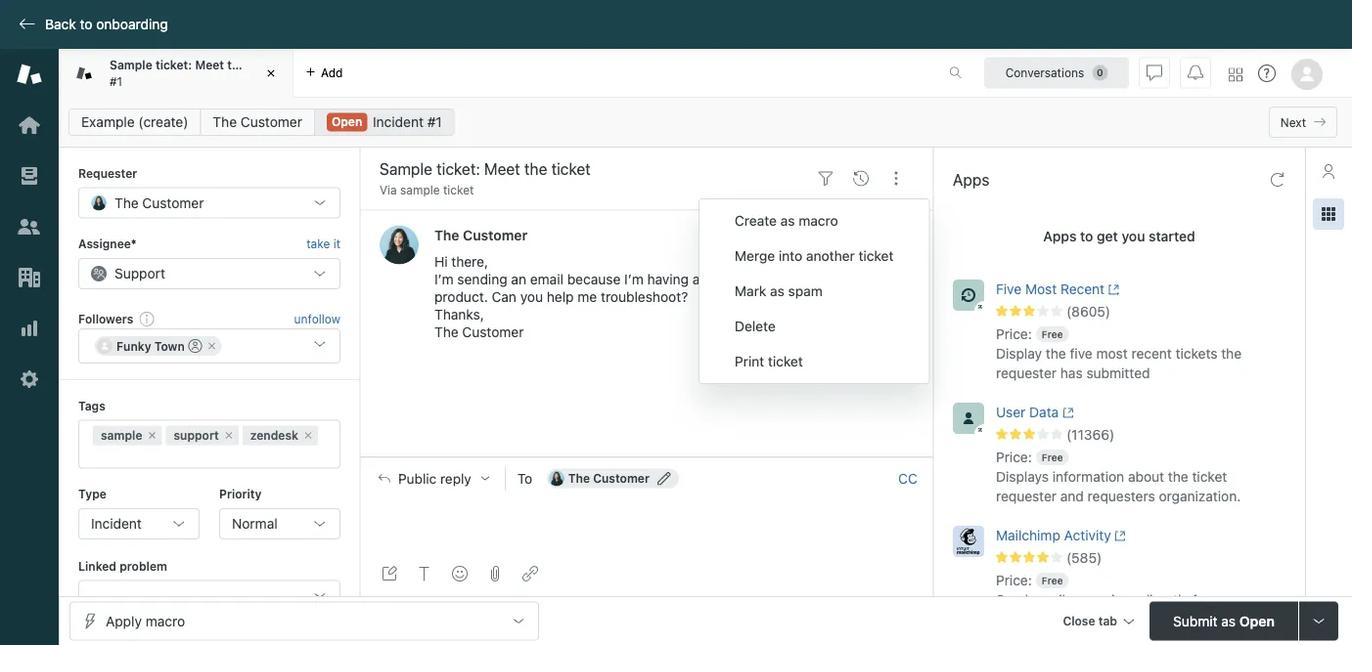 Task type: locate. For each thing, give the bounding box(es) containing it.
incident inside secondary element
[[373, 114, 424, 130]]

0 vertical spatial mailchimp
[[996, 528, 1060, 544]]

incident down type
[[91, 516, 142, 532]]

views image
[[17, 163, 42, 189]]

0 vertical spatial as
[[780, 213, 795, 229]]

0 horizontal spatial sample
[[101, 429, 142, 443]]

five most recent
[[996, 281, 1105, 297]]

an
[[511, 271, 526, 288]]

0 vertical spatial the customer link
[[200, 109, 315, 136]]

close tab
[[1063, 615, 1117, 629]]

the inside sample ticket: meet the ticket #1
[[227, 58, 246, 72]]

customer context image
[[1321, 163, 1336, 179]]

i'm up the "troubleshoot?" on the top of page
[[624, 271, 643, 288]]

information
[[1052, 469, 1124, 485]]

requester
[[78, 166, 137, 180]]

merge
[[735, 248, 775, 264]]

3 free from the top
[[1042, 575, 1063, 586]]

price: inside price: free displays information about the ticket requester and requesters organization.
[[996, 450, 1032, 466]]

0 horizontal spatial i'm
[[434, 271, 454, 288]]

customers image
[[17, 214, 42, 240]]

0 horizontal spatial apps
[[953, 171, 990, 189]]

product.
[[434, 289, 488, 305]]

requesters
[[1088, 489, 1155, 505]]

ticket up organization.
[[1192, 469, 1227, 485]]

data
[[1029, 405, 1059, 421]]

(585)
[[1066, 550, 1102, 566]]

open inside secondary element
[[332, 115, 362, 129]]

from
[[1192, 592, 1222, 608]]

mark as spam menu item
[[700, 274, 929, 309]]

priority
[[219, 488, 262, 501]]

(opens in a new tab) image up (8605)
[[1105, 284, 1120, 296]]

you right "get"
[[1122, 228, 1145, 245]]

1 horizontal spatial #1
[[427, 114, 442, 130]]

public
[[398, 471, 437, 487]]

tab
[[1098, 615, 1117, 629]]

the customer link up there,
[[434, 227, 527, 243]]

price: up display
[[996, 326, 1032, 342]]

0 horizontal spatial the customer link
[[200, 109, 315, 136]]

requester down display
[[996, 365, 1057, 382]]

customer down hide composer image
[[593, 472, 649, 486]]

1 free from the top
[[1042, 329, 1063, 340]]

(opens in a new tab) image up (11366)
[[1059, 407, 1074, 419]]

0 horizontal spatial #1
[[110, 74, 122, 88]]

1 vertical spatial macro
[[145, 613, 185, 630]]

me
[[578, 289, 597, 305]]

1 vertical spatial #1
[[427, 114, 442, 130]]

the customer down hide composer image
[[568, 472, 649, 486]]

mailchimp activity image
[[953, 526, 984, 558]]

the
[[213, 114, 237, 130], [114, 195, 139, 211], [434, 227, 459, 243], [434, 324, 459, 340], [568, 472, 590, 486]]

incident button
[[78, 509, 200, 540]]

incident for incident
[[91, 516, 142, 532]]

incident inside popup button
[[91, 516, 142, 532]]

0 horizontal spatial to
[[80, 16, 92, 32]]

as right create
[[780, 213, 795, 229]]

the up hi
[[434, 227, 459, 243]]

customer up support
[[142, 195, 204, 211]]

0 vertical spatial incident
[[373, 114, 424, 130]]

zendesk products image
[[1229, 68, 1242, 82]]

sample ticket: meet the ticket #1
[[110, 58, 282, 88]]

you
[[1122, 228, 1145, 245], [520, 289, 543, 305]]

create
[[735, 213, 777, 229]]

2 i'm from the left
[[624, 271, 643, 288]]

macro right apply
[[145, 613, 185, 630]]

open down add at the top left of page
[[332, 115, 362, 129]]

requester element
[[78, 187, 340, 219]]

create as macro
[[735, 213, 838, 229]]

1 vertical spatial requester
[[996, 489, 1057, 505]]

0 horizontal spatial (opens in a new tab) image
[[1059, 407, 1074, 419]]

menu containing create as macro
[[699, 199, 930, 384]]

as right mark at the right of the page
[[770, 283, 784, 299]]

edit user image
[[657, 472, 671, 486]]

your down another
[[826, 271, 854, 288]]

0 vertical spatial free
[[1042, 329, 1063, 340]]

2 free from the top
[[1042, 452, 1063, 463]]

0 vertical spatial price:
[[996, 326, 1032, 342]]

ticket inside sample ticket: meet the ticket #1
[[249, 58, 282, 72]]

1 horizontal spatial problem
[[704, 271, 756, 288]]

mailchimp down and
[[996, 528, 1060, 544]]

1 vertical spatial the customer link
[[434, 227, 527, 243]]

3 stars. 8605 reviews. element
[[996, 303, 1293, 321]]

1 horizontal spatial incident
[[373, 114, 424, 130]]

requester
[[996, 365, 1057, 382], [996, 489, 1057, 505]]

1 vertical spatial open
[[1239, 613, 1275, 630]]

followers
[[78, 312, 133, 326]]

2 vertical spatial as
[[1221, 613, 1236, 630]]

1 horizontal spatial you
[[1122, 228, 1145, 245]]

the right meet
[[227, 58, 246, 72]]

1 horizontal spatial email
[[1032, 592, 1065, 608]]

0 horizontal spatial open
[[332, 115, 362, 129]]

ticket actions image
[[888, 171, 904, 187]]

0 vertical spatial email
[[530, 271, 563, 288]]

avatar image
[[380, 225, 419, 265]]

as down 'from'
[[1221, 613, 1236, 630]]

price: inside price: free display the five most recent tickets the requester has submitted
[[996, 326, 1032, 342]]

0 horizontal spatial problem
[[120, 560, 167, 573]]

close tab button
[[1054, 602, 1142, 644]]

0 vertical spatial to
[[80, 16, 92, 32]]

the customer link inside secondary element
[[200, 109, 315, 136]]

a
[[693, 271, 700, 288]]

i'm
[[434, 271, 454, 288], [624, 271, 643, 288]]

free up displays
[[1042, 452, 1063, 463]]

the up organization.
[[1168, 469, 1188, 485]]

mailchimp down the 'campaigns'
[[1092, 612, 1156, 628]]

1 requester from the top
[[996, 365, 1057, 382]]

3 price: from the top
[[996, 573, 1032, 589]]

funky town option
[[95, 337, 222, 356]]

mark
[[735, 283, 766, 299]]

0 horizontal spatial you
[[520, 289, 543, 305]]

add attachment image
[[487, 566, 503, 582]]

you down an
[[520, 289, 543, 305]]

sample down tags
[[101, 429, 142, 443]]

linked problem
[[78, 560, 167, 573]]

print
[[735, 354, 764, 370]]

your up submit as open
[[1225, 592, 1253, 608]]

#1 inside secondary element
[[427, 114, 442, 130]]

ticket right meet
[[249, 58, 282, 72]]

apps
[[953, 171, 990, 189], [1043, 228, 1077, 245]]

the customer link down close icon
[[200, 109, 315, 136]]

free inside price: free displays information about the ticket requester and requesters organization.
[[1042, 452, 1063, 463]]

the customer down requester
[[114, 195, 204, 211]]

ago
[[893, 229, 914, 243]]

1 horizontal spatial macro
[[799, 213, 838, 229]]

the right tickets
[[1221, 346, 1242, 362]]

1 horizontal spatial i'm
[[624, 271, 643, 288]]

incident up via on the left top of the page
[[373, 114, 424, 130]]

1 horizontal spatial apps
[[1043, 228, 1077, 245]]

0 horizontal spatial incident
[[91, 516, 142, 532]]

free inside price: free display the five most recent tickets the requester has submitted
[[1042, 329, 1063, 340]]

recent
[[1131, 346, 1172, 362]]

type
[[78, 488, 107, 501]]

remove image left support
[[146, 430, 158, 442]]

remove image for zendesk
[[302, 430, 314, 442]]

customer inside hi there, i'm sending an email because i'm having a problem setting up your new product. can you help me troubleshoot? thanks, the customer
[[462, 324, 524, 340]]

#1 down sample
[[110, 74, 122, 88]]

1 vertical spatial free
[[1042, 452, 1063, 463]]

0 vertical spatial apps
[[953, 171, 990, 189]]

1 vertical spatial you
[[520, 289, 543, 305]]

open left displays possible ticket submission types icon
[[1239, 613, 1275, 630]]

0 vertical spatial open
[[332, 115, 362, 129]]

1 horizontal spatial sample
[[400, 183, 440, 197]]

#1 inside sample ticket: meet the ticket #1
[[110, 74, 122, 88]]

the customer
[[213, 114, 302, 130], [114, 195, 204, 211], [434, 227, 527, 243], [568, 472, 649, 486]]

sample right via on the left top of the page
[[400, 183, 440, 197]]

the down requester
[[114, 195, 139, 211]]

five most recent image
[[953, 280, 984, 311]]

apps right ticket actions icon
[[953, 171, 990, 189]]

requester down displays
[[996, 489, 1057, 505]]

your
[[826, 271, 854, 288], [1225, 592, 1253, 608]]

49 minutes ago
[[828, 229, 914, 243]]

apps for apps to get you started
[[1043, 228, 1077, 245]]

free inside price: free send email campaigns directly from your zendesk using mailchimp
[[1042, 575, 1063, 586]]

1 horizontal spatial to
[[1080, 228, 1093, 245]]

the inside price: free displays information about the ticket requester and requesters organization.
[[1168, 469, 1188, 485]]

1 horizontal spatial open
[[1239, 613, 1275, 630]]

ticket inside the merge into another ticket menu item
[[859, 248, 894, 264]]

ticket right print
[[768, 354, 803, 370]]

price: up displays
[[996, 450, 1032, 466]]

ticket
[[249, 58, 282, 72], [443, 183, 474, 197], [859, 248, 894, 264], [768, 354, 803, 370], [1192, 469, 1227, 485]]

cc button
[[898, 470, 918, 488]]

0 horizontal spatial your
[[826, 271, 854, 288]]

to left "get"
[[1080, 228, 1093, 245]]

2 requester from the top
[[996, 489, 1057, 505]]

1 vertical spatial price:
[[996, 450, 1032, 466]]

requester inside price: free display the five most recent tickets the requester has submitted
[[996, 365, 1057, 382]]

the down thanks,
[[434, 324, 459, 340]]

email up using
[[1032, 592, 1065, 608]]

macro up merge into another ticket
[[799, 213, 838, 229]]

the customer inside secondary element
[[213, 114, 302, 130]]

1 vertical spatial problem
[[120, 560, 167, 573]]

49 minutes ago text field
[[828, 229, 914, 243]]

free for information
[[1042, 452, 1063, 463]]

assignee*
[[78, 237, 137, 251]]

0 vertical spatial problem
[[704, 271, 756, 288]]

customer@example.com image
[[549, 471, 564, 487]]

1 vertical spatial your
[[1225, 592, 1253, 608]]

another
[[806, 248, 855, 264]]

as for create
[[780, 213, 795, 229]]

to
[[517, 471, 532, 487]]

the inside requester element
[[114, 195, 139, 211]]

ticket right via on the left top of the page
[[443, 183, 474, 197]]

#1 up via sample ticket
[[427, 114, 442, 130]]

menu
[[699, 199, 930, 384]]

2 price: from the top
[[996, 450, 1032, 466]]

#1
[[110, 74, 122, 88], [427, 114, 442, 130]]

reply
[[440, 471, 471, 487]]

1 vertical spatial sample
[[101, 429, 142, 443]]

because
[[567, 271, 621, 288]]

2 vertical spatial price:
[[996, 573, 1032, 589]]

price: for displays
[[996, 450, 1032, 466]]

remove image
[[206, 341, 218, 352], [146, 430, 158, 442], [223, 430, 235, 442], [302, 430, 314, 442]]

free up display
[[1042, 329, 1063, 340]]

email up help
[[530, 271, 563, 288]]

0 vertical spatial your
[[826, 271, 854, 288]]

filter image
[[818, 171, 834, 187]]

as
[[780, 213, 795, 229], [770, 283, 784, 299], [1221, 613, 1236, 630]]

1 horizontal spatial your
[[1225, 592, 1253, 608]]

1 horizontal spatial (opens in a new tab) image
[[1105, 284, 1120, 296]]

take it
[[306, 237, 340, 251]]

1 vertical spatial to
[[1080, 228, 1093, 245]]

back to onboarding link
[[0, 16, 178, 33]]

price: inside price: free send email campaigns directly from your zendesk using mailchimp
[[996, 573, 1032, 589]]

1 vertical spatial email
[[1032, 592, 1065, 608]]

five most recent link
[[996, 280, 1258, 303]]

customer down can
[[462, 324, 524, 340]]

the right customer@example.com image
[[568, 472, 590, 486]]

remove image right support
[[223, 430, 235, 442]]

0 vertical spatial macro
[[799, 213, 838, 229]]

(opens in a new tab) image inside the five most recent link
[[1105, 284, 1120, 296]]

remove image right user is an agent image
[[206, 341, 218, 352]]

customer down close icon
[[241, 114, 302, 130]]

1 vertical spatial incident
[[91, 516, 142, 532]]

i'm down hi
[[434, 271, 454, 288]]

normal
[[232, 516, 278, 532]]

the customer down close icon
[[213, 114, 302, 130]]

(8605)
[[1066, 304, 1111, 320]]

macro
[[799, 213, 838, 229], [145, 613, 185, 630]]

(opens in a new tab) image inside user data link
[[1059, 407, 1074, 419]]

the
[[227, 58, 246, 72], [1046, 346, 1066, 362], [1221, 346, 1242, 362], [1168, 469, 1188, 485]]

problem right a
[[704, 271, 756, 288]]

apply macro
[[106, 613, 185, 630]]

tab
[[59, 49, 293, 98]]

0 horizontal spatial email
[[530, 271, 563, 288]]

free up using
[[1042, 575, 1063, 586]]

to right back on the top of page
[[80, 16, 92, 32]]

get started image
[[17, 113, 42, 138]]

to for get
[[1080, 228, 1093, 245]]

to
[[80, 16, 92, 32], [1080, 228, 1093, 245]]

0 vertical spatial requester
[[996, 365, 1057, 382]]

price: up send in the right of the page
[[996, 573, 1032, 589]]

example (create) button
[[68, 109, 201, 136]]

can
[[492, 289, 517, 305]]

close
[[1063, 615, 1095, 629]]

0 vertical spatial (opens in a new tab) image
[[1105, 284, 1120, 296]]

apply
[[106, 613, 142, 630]]

ticket down 49 minutes ago
[[859, 248, 894, 264]]

remove image right zendesk
[[302, 430, 314, 442]]

1 vertical spatial (opens in a new tab) image
[[1059, 407, 1074, 419]]

1 horizontal spatial mailchimp
[[1092, 612, 1156, 628]]

0 vertical spatial sample
[[400, 183, 440, 197]]

1 price: from the top
[[996, 326, 1032, 342]]

0 horizontal spatial mailchimp
[[996, 528, 1060, 544]]

conversations button
[[984, 57, 1129, 89]]

problem down incident popup button
[[120, 560, 167, 573]]

events image
[[853, 171, 869, 187]]

activity
[[1064, 528, 1111, 544]]

apps to get you started
[[1043, 228, 1195, 245]]

(opens in a new tab) image
[[1105, 284, 1120, 296], [1059, 407, 1074, 419]]

0 vertical spatial #1
[[110, 74, 122, 88]]

2 vertical spatial free
[[1042, 575, 1063, 586]]

1 vertical spatial mailchimp
[[1092, 612, 1156, 628]]

draft mode image
[[382, 566, 397, 582]]

your inside hi there, i'm sending an email because i'm having a problem setting up your new product. can you help me troubleshoot? thanks, the customer
[[826, 271, 854, 288]]

the down sample ticket: meet the ticket #1 in the top of the page
[[213, 114, 237, 130]]

1 vertical spatial as
[[770, 283, 784, 299]]

1 vertical spatial apps
[[1043, 228, 1077, 245]]

apps left "get"
[[1043, 228, 1077, 245]]

user data image
[[953, 403, 984, 434]]

price: for display
[[996, 326, 1032, 342]]

the customer link
[[200, 109, 315, 136], [434, 227, 527, 243]]



Task type: vqa. For each thing, say whether or not it's contained in the screenshot.
3 minutes ago to the top
no



Task type: describe. For each thing, give the bounding box(es) containing it.
via sample ticket
[[380, 183, 474, 197]]

hi there, i'm sending an email because i'm having a problem setting up your new product. can you help me troubleshoot? thanks, the customer
[[434, 254, 884, 340]]

notifications image
[[1188, 65, 1203, 81]]

started
[[1149, 228, 1195, 245]]

zendesk support image
[[17, 62, 42, 87]]

spam
[[788, 283, 823, 299]]

the up 'has'
[[1046, 346, 1066, 362]]

customer up there,
[[463, 227, 527, 243]]

town
[[154, 340, 185, 353]]

back
[[45, 16, 76, 32]]

merge into another ticket menu item
[[700, 239, 929, 274]]

remove image for support
[[223, 430, 235, 442]]

linked problem element
[[78, 581, 340, 612]]

submit as open
[[1173, 613, 1275, 630]]

the inside hi there, i'm sending an email because i'm having a problem setting up your new product. can you help me troubleshoot? thanks, the customer
[[434, 324, 459, 340]]

setting
[[759, 271, 803, 288]]

as for mark
[[770, 283, 784, 299]]

display
[[996, 346, 1042, 362]]

email inside hi there, i'm sending an email because i'm having a problem setting up your new product. can you help me troubleshoot? thanks, the customer
[[530, 271, 563, 288]]

example (create)
[[81, 114, 188, 130]]

and
[[1060, 489, 1084, 505]]

print ticket menu item
[[700, 344, 929, 380]]

most
[[1096, 346, 1128, 362]]

using
[[1054, 612, 1088, 628]]

organization.
[[1159, 489, 1241, 505]]

back to onboarding
[[45, 16, 168, 32]]

up
[[807, 271, 823, 288]]

print ticket
[[735, 354, 803, 370]]

user is an agent image
[[189, 340, 202, 353]]

funky town
[[116, 340, 185, 353]]

public reply
[[398, 471, 471, 487]]

1 i'm from the left
[[434, 271, 454, 288]]

(opens in a new tab) image for five most recent
[[1105, 284, 1120, 296]]

meet
[[195, 58, 224, 72]]

main element
[[0, 49, 59, 646]]

incident for incident #1
[[373, 114, 424, 130]]

add link (cmd k) image
[[522, 566, 538, 582]]

button displays agent's chat status as invisible. image
[[1147, 65, 1162, 81]]

help
[[547, 289, 574, 305]]

new
[[858, 271, 884, 288]]

tab containing sample ticket: meet the ticket
[[59, 49, 293, 98]]

admin image
[[17, 367, 42, 392]]

requester inside price: free displays information about the ticket requester and requesters organization.
[[996, 489, 1057, 505]]

assignee* element
[[78, 258, 340, 289]]

as for submit
[[1221, 613, 1236, 630]]

macro inside create as macro menu item
[[799, 213, 838, 229]]

send
[[996, 592, 1028, 608]]

price: for send
[[996, 573, 1032, 589]]

zendesk image
[[0, 644, 59, 646]]

price: free display the five most recent tickets the requester has submitted
[[996, 326, 1242, 382]]

the customer up there,
[[434, 227, 527, 243]]

apps image
[[1321, 206, 1336, 222]]

it
[[333, 237, 340, 251]]

to for onboarding
[[80, 16, 92, 32]]

directly
[[1141, 592, 1189, 608]]

3 stars. 11366 reviews. element
[[996, 427, 1293, 444]]

support
[[114, 265, 165, 282]]

recent
[[1061, 281, 1105, 297]]

add button
[[293, 49, 355, 97]]

minutes
[[846, 229, 890, 243]]

remove image for sample
[[146, 430, 158, 442]]

conversations
[[1005, 66, 1084, 80]]

hide composer image
[[639, 450, 654, 465]]

unfollow
[[294, 312, 340, 326]]

delete
[[735, 318, 776, 335]]

Subject field
[[376, 158, 804, 181]]

there,
[[451, 254, 488, 270]]

get help image
[[1258, 65, 1276, 82]]

into
[[779, 248, 802, 264]]

five
[[1070, 346, 1093, 362]]

free for the
[[1042, 329, 1063, 340]]

close image
[[261, 64, 281, 83]]

organizations image
[[17, 265, 42, 291]]

displays possible ticket submission types image
[[1311, 614, 1327, 630]]

cc
[[898, 471, 918, 487]]

mailchimp inside price: free send email campaigns directly from your zendesk using mailchimp
[[1092, 612, 1156, 628]]

email inside price: free send email campaigns directly from your zendesk using mailchimp
[[1032, 592, 1065, 608]]

user data link
[[996, 403, 1258, 427]]

tickets
[[1176, 346, 1217, 362]]

0 vertical spatial you
[[1122, 228, 1145, 245]]

followers element
[[78, 329, 340, 364]]

normal button
[[219, 509, 340, 540]]

funkytownclown1@gmail.com image
[[97, 339, 113, 354]]

price: free send email campaigns directly from your zendesk using mailchimp
[[996, 573, 1253, 628]]

1 horizontal spatial the customer link
[[434, 227, 527, 243]]

funky
[[116, 340, 151, 353]]

reporting image
[[17, 316, 42, 341]]

next
[[1280, 115, 1306, 129]]

next button
[[1269, 107, 1337, 138]]

mark as spam
[[735, 283, 823, 299]]

problem inside hi there, i'm sending an email because i'm having a problem setting up your new product. can you help me troubleshoot? thanks, the customer
[[704, 271, 756, 288]]

free for email
[[1042, 575, 1063, 586]]

tabs tab list
[[59, 49, 928, 98]]

(11366)
[[1066, 427, 1115, 443]]

your inside price: free send email campaigns directly from your zendesk using mailchimp
[[1225, 592, 1253, 608]]

merge into another ticket
[[735, 248, 894, 264]]

incident #1
[[373, 114, 442, 130]]

ticket inside print ticket menu item
[[768, 354, 803, 370]]

customer inside requester element
[[142, 195, 204, 211]]

displays
[[996, 469, 1049, 485]]

about
[[1128, 469, 1164, 485]]

most
[[1025, 281, 1057, 297]]

hi
[[434, 254, 448, 270]]

info on adding followers image
[[139, 311, 155, 327]]

mailchimp activity
[[996, 528, 1111, 544]]

the customer inside requester element
[[114, 195, 204, 211]]

(opens in a new tab) image for user data
[[1059, 407, 1074, 419]]

five
[[996, 281, 1022, 297]]

apps for apps
[[953, 171, 990, 189]]

unfollow button
[[294, 310, 340, 328]]

you inside hi there, i'm sending an email because i'm having a problem setting up your new product. can you help me troubleshoot? thanks, the customer
[[520, 289, 543, 305]]

thanks,
[[434, 307, 484, 323]]

tags
[[78, 399, 105, 413]]

take it button
[[306, 234, 340, 254]]

0 horizontal spatial macro
[[145, 613, 185, 630]]

ticket inside price: free displays information about the ticket requester and requesters organization.
[[1192, 469, 1227, 485]]

has
[[1060, 365, 1083, 382]]

customer inside secondary element
[[241, 114, 302, 130]]

linked
[[78, 560, 116, 573]]

troubleshoot?
[[601, 289, 688, 305]]

onboarding
[[96, 16, 168, 32]]

insert emojis image
[[452, 566, 468, 582]]

support
[[174, 429, 219, 443]]

secondary element
[[59, 103, 1352, 142]]

4 stars. 585 reviews. element
[[996, 550, 1293, 567]]

via
[[380, 183, 397, 197]]

sample
[[110, 58, 152, 72]]

(opens in a new tab) image
[[1111, 531, 1126, 542]]

price: free displays information about the ticket requester and requesters organization.
[[996, 450, 1241, 505]]

49
[[828, 229, 843, 243]]

user data
[[996, 405, 1059, 421]]

create as macro menu item
[[700, 203, 929, 239]]

the inside secondary element
[[213, 114, 237, 130]]

zendesk
[[250, 429, 298, 443]]

format text image
[[417, 566, 432, 582]]

add
[[321, 66, 343, 80]]

delete menu item
[[700, 309, 929, 344]]

public reply button
[[361, 458, 505, 500]]

submitted
[[1086, 365, 1150, 382]]

submit
[[1173, 613, 1218, 630]]



